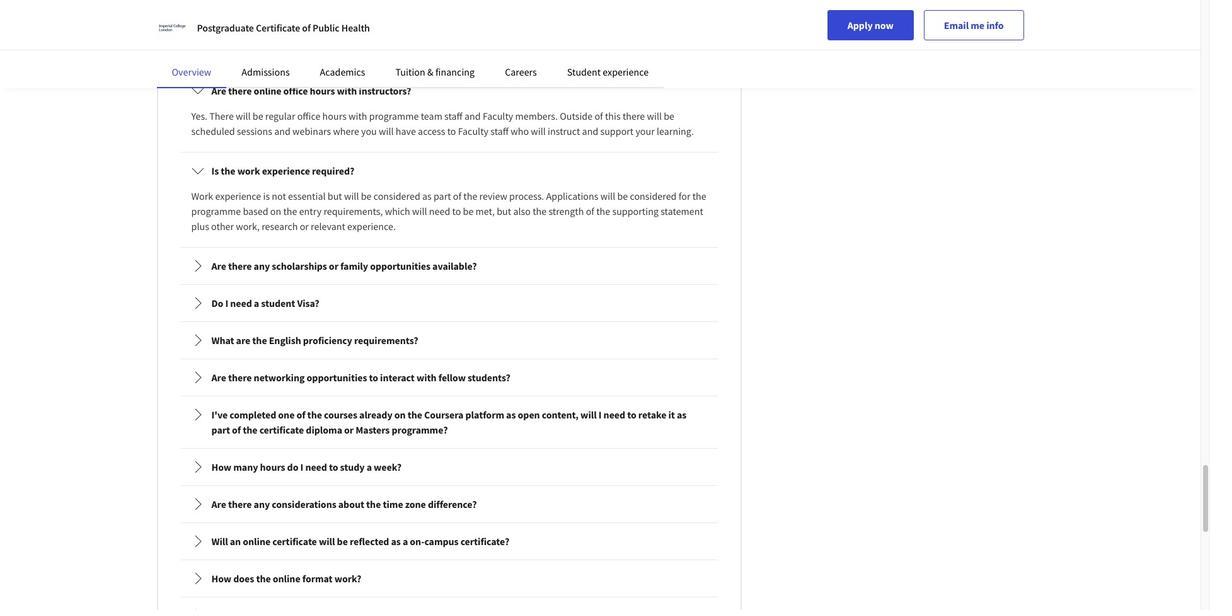 Task type: vqa. For each thing, say whether or not it's contained in the screenshot.
& at top left
yes



Task type: describe. For each thing, give the bounding box(es) containing it.
programme?
[[392, 424, 448, 436]]

diploma
[[306, 424, 342, 436]]

will right which
[[412, 205, 427, 218]]

masters
[[356, 424, 390, 436]]

experience inside is the work experience required? dropdown button
[[262, 165, 310, 177]]

will up the 'learning.'
[[647, 110, 662, 122]]

be up the supporting
[[617, 190, 628, 202]]

retake
[[638, 408, 666, 421]]

any for are there any considerations about the time zone difference?
[[254, 498, 270, 511]]

the up 'research'
[[283, 205, 297, 218]]

and down "regular"
[[274, 125, 290, 137]]

office inside dropdown button
[[283, 85, 308, 97]]

will inside dropdown button
[[319, 535, 335, 548]]

opportunities inside dropdown button
[[307, 371, 367, 384]]

as left open
[[506, 408, 516, 421]]

there
[[209, 110, 234, 122]]

with inside yes. there will be regular office hours with programme team staff and faculty members. outside of this there will be scheduled sessions and webinars where you will have access to faculty staff who will instruct and support your learning.
[[349, 110, 367, 122]]

certificate inside dropdown button
[[272, 535, 317, 548]]

apply now
[[848, 19, 894, 32]]

place
[[384, 45, 407, 57]]

students?
[[468, 371, 510, 384]]

part inside i've completed one of the courses already on the coursera platform as open content, will i need to retake it as part of the certificate diploma or masters programme?
[[211, 424, 230, 436]]

no; the programme is fully online and you can study from your home, work, or any other location that has a secure and strong wi-fi connection. no teaching will take place on campus.
[[191, 30, 688, 57]]

will an online certificate will be reflected as a on-campus certificate? button
[[181, 524, 717, 559]]

work, inside the work experience is not essential but will be considered as part of the review process. applications will be considered for the programme based on the entry requirements, which will need to be met, but also the strength of the supporting statement plus other work, research or relevant experience.
[[236, 220, 260, 233]]

info
[[987, 19, 1004, 32]]

are there online office hours with instructors? button
[[181, 73, 717, 108]]

teaching
[[309, 45, 345, 57]]

are there any considerations about the time zone difference?
[[211, 498, 477, 511]]

1 vertical spatial staff
[[491, 125, 509, 137]]

work, inside no; the programme is fully online and you can study from your home, work, or any other location that has a secure and strong wi-fi connection. no teaching will take place on campus.
[[483, 30, 507, 42]]

there for are there any scholarships or family opportunities available?
[[228, 260, 252, 272]]

are there online office hours with instructors?
[[211, 85, 411, 97]]

no
[[295, 45, 307, 57]]

which
[[385, 205, 410, 218]]

campus
[[424, 535, 459, 548]]

sessions
[[237, 125, 272, 137]]

take
[[364, 45, 382, 57]]

do i need a student visa?
[[211, 297, 319, 310]]

overview link
[[172, 66, 211, 78]]

entry
[[299, 205, 322, 218]]

online inside "dropdown button"
[[273, 572, 300, 585]]

has
[[618, 30, 633, 42]]

2 vertical spatial with
[[417, 371, 437, 384]]

of down applications
[[586, 205, 594, 218]]

of right one
[[297, 408, 305, 421]]

members.
[[515, 110, 558, 122]]

based
[[243, 205, 268, 218]]

work experience is not essential but will be considered as part of the review process. applications will be considered for the programme based on the entry requirements, which will need to be met, but also the strength of the supporting statement plus other work, research or relevant experience.
[[191, 190, 706, 233]]

applications
[[546, 190, 598, 202]]

the right for
[[692, 190, 706, 202]]

will an online certificate will be reflected as a on-campus certificate?
[[211, 535, 510, 548]]

week?
[[374, 461, 402, 473]]

are for are there online office hours with instructors?
[[211, 85, 226, 97]]

the up met, on the left top of the page
[[464, 190, 477, 202]]

public
[[313, 21, 339, 34]]

as inside the work experience is not essential but will be considered as part of the review process. applications will be considered for the programme based on the entry requirements, which will need to be met, but also the strength of the supporting statement plus other work, research or relevant experience.
[[422, 190, 432, 202]]

are for are there any considerations about the time zone difference?
[[211, 498, 226, 511]]

you inside no; the programme is fully online and you can study from your home, work, or any other location that has a secure and strong wi-fi connection. no teaching will take place on campus.
[[351, 30, 367, 42]]

platform
[[466, 408, 504, 421]]

certificate?
[[461, 535, 510, 548]]

met,
[[476, 205, 495, 218]]

do
[[211, 297, 223, 310]]

academics
[[320, 66, 365, 78]]

0 vertical spatial hours
[[310, 85, 335, 97]]

work?
[[335, 572, 361, 585]]

no;
[[191, 30, 206, 42]]

requirements,
[[324, 205, 383, 218]]

certificate inside i've completed one of the courses already on the coursera platform as open content, will i need to retake it as part of the certificate diploma or masters programme?
[[259, 424, 304, 436]]

admissions
[[242, 66, 290, 78]]

other inside the work experience is not essential but will be considered as part of the review process. applications will be considered for the programme based on the entry requirements, which will need to be met, but also the strength of the supporting statement plus other work, research or relevant experience.
[[211, 220, 234, 233]]

how does the online format work? button
[[181, 561, 717, 596]]

email me info button
[[924, 10, 1024, 40]]

statement
[[661, 205, 703, 218]]

for
[[679, 190, 690, 202]]

difference?
[[428, 498, 477, 511]]

outside
[[560, 110, 593, 122]]

how many hours do i need to study a week? button
[[181, 449, 717, 485]]

also
[[513, 205, 531, 218]]

visa?
[[297, 297, 319, 310]]

from
[[411, 30, 431, 42]]

there for are there any considerations about the time zone difference?
[[228, 498, 252, 511]]

are there any scholarships or family opportunities available? button
[[181, 248, 717, 284]]

what are the english proficiency requirements? button
[[181, 323, 717, 358]]

need inside i've completed one of the courses already on the coursera platform as open content, will i need to retake it as part of the certificate diploma or masters programme?
[[604, 408, 625, 421]]

open
[[518, 408, 540, 421]]

scholarships
[[272, 260, 327, 272]]

careers link
[[505, 66, 537, 78]]

on inside i've completed one of the courses already on the coursera platform as open content, will i need to retake it as part of the certificate diploma or masters programme?
[[394, 408, 406, 421]]

experience for work
[[215, 190, 261, 202]]

be up sessions
[[253, 110, 263, 122]]

need inside dropdown button
[[230, 297, 252, 310]]

email me info
[[944, 19, 1004, 32]]

be up requirements,
[[361, 190, 372, 202]]

instruct
[[548, 125, 580, 137]]

of down completed
[[232, 424, 241, 436]]

is inside the work experience is not essential but will be considered as part of the review process. applications will be considered for the programme based on the entry requirements, which will need to be met, but also the strength of the supporting statement plus other work, research or relevant experience.
[[263, 190, 270, 202]]

webinars
[[292, 125, 331, 137]]

how many hours do i need to study a week?
[[211, 461, 402, 473]]

programme inside the work experience is not essential but will be considered as part of the review process. applications will be considered for the programme based on the entry requirements, which will need to be met, but also the strength of the supporting statement plus other work, research or relevant experience.
[[191, 205, 241, 218]]

0 vertical spatial but
[[328, 190, 342, 202]]

tuition & financing link
[[396, 66, 475, 78]]

i inside dropdown button
[[225, 297, 228, 310]]

study inside no; the programme is fully online and you can study from your home, work, or any other location that has a secure and strong wi-fi connection. no teaching will take place on campus.
[[386, 30, 409, 42]]

how does the online format work?
[[211, 572, 361, 585]]

will up sessions
[[236, 110, 251, 122]]

location
[[562, 30, 597, 42]]

part inside the work experience is not essential but will be considered as part of the review process. applications will be considered for the programme based on the entry requirements, which will need to be met, but also the strength of the supporting statement plus other work, research or relevant experience.
[[434, 190, 451, 202]]

reflected
[[350, 535, 389, 548]]

academics link
[[320, 66, 365, 78]]

online down admissions on the top of page
[[254, 85, 281, 97]]

the right also
[[533, 205, 547, 218]]

online inside no; the programme is fully online and you can study from your home, work, or any other location that has a secure and strong wi-fi connection. no teaching will take place on campus.
[[304, 30, 331, 42]]

tuition
[[396, 66, 425, 78]]

the inside how does the online format work? "dropdown button"
[[256, 572, 271, 585]]

coursera
[[424, 408, 464, 421]]

i inside dropdown button
[[300, 461, 303, 473]]

who
[[511, 125, 529, 137]]

apply
[[848, 19, 873, 32]]

the inside no; the programme is fully online and you can study from your home, work, or any other location that has a secure and strong wi-fi connection. no teaching will take place on campus.
[[208, 30, 222, 42]]

student experience link
[[567, 66, 649, 78]]

health
[[341, 21, 370, 34]]

other inside no; the programme is fully online and you can study from your home, work, or any other location that has a secure and strong wi-fi connection. no teaching will take place on campus.
[[537, 30, 560, 42]]

will left the have
[[379, 125, 394, 137]]

your inside no; the programme is fully online and you can study from your home, work, or any other location that has a secure and strong wi-fi connection. no teaching will take place on campus.
[[433, 30, 452, 42]]

considerations
[[272, 498, 336, 511]]

available?
[[432, 260, 477, 272]]

work
[[191, 190, 213, 202]]

will up the supporting
[[600, 190, 615, 202]]

and down outside
[[582, 125, 598, 137]]

are for are there networking opportunities to interact with fellow students?
[[211, 371, 226, 384]]

will down members.
[[531, 125, 546, 137]]

on inside the work experience is not essential but will be considered as part of the review process. applications will be considered for the programme based on the entry requirements, which will need to be met, but also the strength of the supporting statement plus other work, research or relevant experience.
[[270, 205, 281, 218]]

and down are there online office hours with instructors? dropdown button
[[465, 110, 481, 122]]

can
[[369, 30, 384, 42]]

connection.
[[243, 45, 293, 57]]

does
[[233, 572, 254, 585]]

supporting
[[612, 205, 659, 218]]

one
[[278, 408, 295, 421]]

requirements?
[[354, 334, 418, 347]]



Task type: locate. For each thing, give the bounding box(es) containing it.
hours up where
[[322, 110, 347, 122]]

home,
[[454, 30, 481, 42]]

are there networking opportunities to interact with fellow students? button
[[181, 360, 717, 395]]

2 are from the top
[[211, 260, 226, 272]]

experience up "not"
[[262, 165, 310, 177]]

1 vertical spatial experience
[[262, 165, 310, 177]]

0 vertical spatial your
[[433, 30, 452, 42]]

experience down has
[[603, 66, 649, 78]]

are inside "dropdown button"
[[211, 260, 226, 272]]

1 horizontal spatial is
[[275, 30, 282, 42]]

3 are from the top
[[211, 371, 226, 384]]

to left interact
[[369, 371, 378, 384]]

are there any considerations about the time zone difference? button
[[181, 487, 717, 522]]

of inside yes. there will be regular office hours with programme team staff and faculty members. outside of this there will be scheduled sessions and webinars where you will have access to faculty staff who will instruct and support your learning.
[[595, 110, 603, 122]]

1 vertical spatial i
[[599, 408, 602, 421]]

are
[[211, 85, 226, 97], [211, 260, 226, 272], [211, 371, 226, 384], [211, 498, 226, 511]]

about
[[338, 498, 364, 511]]

a inside no; the programme is fully online and you can study from your home, work, or any other location that has a secure and strong wi-fi connection. no teaching will take place on campus.
[[635, 30, 640, 42]]

will inside i've completed one of the courses already on the coursera platform as open content, will i need to retake it as part of the certificate diploma or masters programme?
[[581, 408, 597, 421]]

hours down 'academics' link
[[310, 85, 335, 97]]

faculty right access
[[458, 125, 489, 137]]

financing
[[436, 66, 475, 78]]

1 vertical spatial faculty
[[458, 125, 489, 137]]

will up requirements,
[[344, 190, 359, 202]]

will left the take
[[347, 45, 362, 57]]

study left week?
[[340, 461, 365, 473]]

opportunities up courses at the bottom left of the page
[[307, 371, 367, 384]]

work, down based
[[236, 220, 260, 233]]

online right an
[[243, 535, 270, 548]]

of
[[302, 21, 311, 34], [595, 110, 603, 122], [453, 190, 461, 202], [586, 205, 594, 218], [297, 408, 305, 421], [232, 424, 241, 436]]

scheduled
[[191, 125, 235, 137]]

1 vertical spatial any
[[254, 260, 270, 272]]

1 horizontal spatial experience
[[262, 165, 310, 177]]

programme down work
[[191, 205, 241, 218]]

there for are there networking opportunities to interact with fellow students?
[[228, 371, 252, 384]]

2 vertical spatial experience
[[215, 190, 261, 202]]

0 vertical spatial with
[[337, 85, 357, 97]]

a left week?
[[367, 461, 372, 473]]

will up format
[[319, 535, 335, 548]]

1 vertical spatial opportunities
[[307, 371, 367, 384]]

programme up fi
[[224, 30, 273, 42]]

1 vertical spatial work,
[[236, 220, 260, 233]]

with down academics
[[337, 85, 357, 97]]

you inside yes. there will be regular office hours with programme team staff and faculty members. outside of this there will be scheduled sessions and webinars where you will have access to faculty staff who will instruct and support your learning.
[[361, 125, 377, 137]]

1 horizontal spatial part
[[434, 190, 451, 202]]

any down many
[[254, 498, 270, 511]]

there up there
[[228, 85, 252, 97]]

courses
[[324, 408, 357, 421]]

or inside the work experience is not essential but will be considered as part of the review process. applications will be considered for the programme based on the entry requirements, which will need to be met, but also the strength of the supporting statement plus other work, research or relevant experience.
[[300, 220, 309, 233]]

do i need a student visa? button
[[181, 286, 717, 321]]

part down i've
[[211, 424, 230, 436]]

with up where
[[349, 110, 367, 122]]

to left retake
[[627, 408, 636, 421]]

1 vertical spatial hours
[[322, 110, 347, 122]]

the inside are there any considerations about the time zone difference? "dropdown button"
[[366, 498, 381, 511]]

certificate up the 'how does the online format work?'
[[272, 535, 317, 548]]

the inside what are the english proficiency requirements? dropdown button
[[252, 334, 267, 347]]

0 horizontal spatial opportunities
[[307, 371, 367, 384]]

the left time
[[366, 498, 381, 511]]

networking
[[254, 371, 305, 384]]

plus
[[191, 220, 209, 233]]

how left does
[[211, 572, 231, 585]]

hours
[[310, 85, 335, 97], [322, 110, 347, 122], [260, 461, 285, 473]]

how inside "dropdown button"
[[211, 572, 231, 585]]

programme up the have
[[369, 110, 419, 122]]

but left also
[[497, 205, 511, 218]]

you left can
[[351, 30, 367, 42]]

i right do
[[300, 461, 303, 473]]

1 horizontal spatial your
[[636, 125, 655, 137]]

is inside no; the programme is fully online and you can study from your home, work, or any other location that has a secure and strong wi-fi connection. no teaching will take place on campus.
[[275, 30, 282, 42]]

0 horizontal spatial i
[[225, 297, 228, 310]]

fi
[[234, 45, 241, 57]]

that
[[599, 30, 616, 42]]

is the work experience required? button
[[181, 153, 717, 189]]

work
[[237, 165, 260, 177]]

family
[[340, 260, 368, 272]]

0 horizontal spatial staff
[[444, 110, 463, 122]]

the right are
[[252, 334, 267, 347]]

opportunities right family
[[370, 260, 431, 272]]

study up place
[[386, 30, 409, 42]]

staff right team
[[444, 110, 463, 122]]

the down completed
[[243, 424, 258, 436]]

opportunities inside "dropdown button"
[[370, 260, 431, 272]]

1 are from the top
[[211, 85, 226, 97]]

overview
[[172, 66, 211, 78]]

to inside i've completed one of the courses already on the coursera platform as open content, will i need to retake it as part of the certificate diploma or masters programme?
[[627, 408, 636, 421]]

0 horizontal spatial experience
[[215, 190, 261, 202]]

1 vertical spatial certificate
[[272, 535, 317, 548]]

or down entry
[[300, 220, 309, 233]]

1 considered from the left
[[374, 190, 420, 202]]

campus.
[[422, 45, 458, 57]]

or inside the are there any scholarships or family opportunities available? "dropdown button"
[[329, 260, 338, 272]]

work, right home,
[[483, 30, 507, 42]]

i
[[225, 297, 228, 310], [599, 408, 602, 421], [300, 461, 303, 473]]

any inside the are there any scholarships or family opportunities available? "dropdown button"
[[254, 260, 270, 272]]

to inside the work experience is not essential but will be considered as part of the review process. applications will be considered for the programme based on the entry requirements, which will need to be met, but also the strength of the supporting statement plus other work, research or relevant experience.
[[452, 205, 461, 218]]

there up an
[[228, 498, 252, 511]]

part down is the work experience required? dropdown button
[[434, 190, 451, 202]]

1 horizontal spatial opportunities
[[370, 260, 431, 272]]

yes.
[[191, 110, 207, 122]]

2 horizontal spatial experience
[[603, 66, 649, 78]]

2 vertical spatial i
[[300, 461, 303, 473]]

2 horizontal spatial on
[[409, 45, 420, 57]]

opportunities
[[370, 260, 431, 272], [307, 371, 367, 384]]

2 horizontal spatial i
[[599, 408, 602, 421]]

postgraduate certificate of public health
[[197, 21, 370, 34]]

0 vertical spatial certificate
[[259, 424, 304, 436]]

is
[[275, 30, 282, 42], [263, 190, 270, 202]]

is the work experience required?
[[211, 165, 354, 177]]

the inside is the work experience required? dropdown button
[[221, 165, 235, 177]]

are inside "dropdown button"
[[211, 498, 226, 511]]

your up campus.
[[433, 30, 452, 42]]

what are the english proficiency requirements?
[[211, 334, 418, 347]]

now
[[875, 19, 894, 32]]

to inside yes. there will be regular office hours with programme team staff and faculty members. outside of this there will be scheduled sessions and webinars where you will have access to faculty staff who will instruct and support your learning.
[[447, 125, 456, 137]]

1 vertical spatial study
[[340, 461, 365, 473]]

1 vertical spatial with
[[349, 110, 367, 122]]

zone
[[405, 498, 426, 511]]

1 vertical spatial other
[[211, 220, 234, 233]]

on down "not"
[[270, 205, 281, 218]]

interact
[[380, 371, 415, 384]]

as
[[422, 190, 432, 202], [506, 408, 516, 421], [677, 408, 687, 421], [391, 535, 401, 548]]

1 vertical spatial how
[[211, 572, 231, 585]]

1 how from the top
[[211, 461, 231, 473]]

will
[[347, 45, 362, 57], [236, 110, 251, 122], [647, 110, 662, 122], [379, 125, 394, 137], [531, 125, 546, 137], [344, 190, 359, 202], [600, 190, 615, 202], [412, 205, 427, 218], [581, 408, 597, 421], [319, 535, 335, 548]]

imperial college london logo image
[[157, 13, 187, 43]]

the up diploma
[[307, 408, 322, 421]]

review
[[479, 190, 507, 202]]

english
[[269, 334, 301, 347]]

0 horizontal spatial considered
[[374, 190, 420, 202]]

proficiency
[[303, 334, 352, 347]]

there for are there online office hours with instructors?
[[228, 85, 252, 97]]

0 horizontal spatial is
[[263, 190, 270, 202]]

a inside how many hours do i need to study a week? dropdown button
[[367, 461, 372, 473]]

0 vertical spatial office
[[283, 85, 308, 97]]

0 vertical spatial faculty
[[483, 110, 513, 122]]

to left met, on the left top of the page
[[452, 205, 461, 218]]

2 vertical spatial hours
[[260, 461, 285, 473]]

0 vertical spatial work,
[[483, 30, 507, 42]]

will right 'content,'
[[581, 408, 597, 421]]

1 horizontal spatial study
[[386, 30, 409, 42]]

is
[[211, 165, 219, 177]]

1 vertical spatial but
[[497, 205, 511, 218]]

completed
[[230, 408, 276, 421]]

or inside no; the programme is fully online and you can study from your home, work, or any other location that has a secure and strong wi-fi connection. no teaching will take place on campus.
[[509, 30, 518, 42]]

0 vertical spatial how
[[211, 461, 231, 473]]

many
[[233, 461, 258, 473]]

any for are there any scholarships or family opportunities available?
[[254, 260, 270, 272]]

be up the 'learning.'
[[664, 110, 674, 122]]

0 vertical spatial other
[[537, 30, 560, 42]]

any inside are there any considerations about the time zone difference? "dropdown button"
[[254, 498, 270, 511]]

the right no;
[[208, 30, 222, 42]]

be left 'reflected'
[[337, 535, 348, 548]]

1 horizontal spatial other
[[537, 30, 560, 42]]

office up "regular"
[[283, 85, 308, 97]]

office inside yes. there will be regular office hours with programme team staff and faculty members. outside of this there will be scheduled sessions and webinars where you will have access to faculty staff who will instruct and support your learning.
[[297, 110, 320, 122]]

1 horizontal spatial staff
[[491, 125, 509, 137]]

faculty up who at the top left of the page
[[483, 110, 513, 122]]

need
[[429, 205, 450, 218], [230, 297, 252, 310], [604, 408, 625, 421], [305, 461, 327, 473]]

but up requirements,
[[328, 190, 342, 202]]

any up careers
[[520, 30, 535, 42]]

process.
[[509, 190, 544, 202]]

1 vertical spatial on
[[270, 205, 281, 218]]

1 vertical spatial you
[[361, 125, 377, 137]]

is left fully
[[275, 30, 282, 42]]

of left this
[[595, 110, 603, 122]]

the
[[208, 30, 222, 42], [221, 165, 235, 177], [464, 190, 477, 202], [692, 190, 706, 202], [283, 205, 297, 218], [533, 205, 547, 218], [596, 205, 610, 218], [252, 334, 267, 347], [307, 408, 322, 421], [408, 408, 422, 421], [243, 424, 258, 436], [366, 498, 381, 511], [256, 572, 271, 585]]

be left met, on the left top of the page
[[463, 205, 474, 218]]

how for how many hours do i need to study a week?
[[211, 461, 231, 473]]

it
[[668, 408, 675, 421]]

0 horizontal spatial other
[[211, 220, 234, 233]]

1 horizontal spatial but
[[497, 205, 511, 218]]

or up careers link
[[509, 30, 518, 42]]

0 vertical spatial i
[[225, 297, 228, 310]]

access
[[418, 125, 445, 137]]

a left student at left
[[254, 297, 259, 310]]

hours inside yes. there will be regular office hours with programme team staff and faculty members. outside of this there will be scheduled sessions and webinars where you will have access to faculty staff who will instruct and support your learning.
[[322, 110, 347, 122]]

me
[[971, 19, 985, 32]]

need inside dropdown button
[[305, 461, 327, 473]]

a inside do i need a student visa? dropdown button
[[254, 297, 259, 310]]

or down courses at the bottom left of the page
[[344, 424, 354, 436]]

programme
[[224, 30, 273, 42], [369, 110, 419, 122], [191, 205, 241, 218]]

0 horizontal spatial study
[[340, 461, 365, 473]]

certificate
[[256, 21, 300, 34]]

strong
[[191, 45, 218, 57]]

is left "not"
[[263, 190, 270, 202]]

the left the supporting
[[596, 205, 610, 218]]

will
[[211, 535, 228, 548]]

online left format
[[273, 572, 300, 585]]

as inside will an online certificate will be reflected as a on-campus certificate? dropdown button
[[391, 535, 401, 548]]

be inside dropdown button
[[337, 535, 348, 548]]

and right secure
[[671, 30, 688, 42]]

other right plus
[[211, 220, 234, 233]]

online
[[304, 30, 331, 42], [254, 85, 281, 97], [243, 535, 270, 548], [273, 572, 300, 585]]

1 horizontal spatial considered
[[630, 190, 677, 202]]

any up 'do i need a student visa?'
[[254, 260, 270, 272]]

experience for student
[[603, 66, 649, 78]]

&
[[427, 66, 433, 78]]

any inside no; the programme is fully online and you can study from your home, work, or any other location that has a secure and strong wi-fi connection. no teaching will take place on campus.
[[520, 30, 535, 42]]

i right 'do'
[[225, 297, 228, 310]]

experience inside the work experience is not essential but will be considered as part of the review process. applications will be considered for the programme based on the entry requirements, which will need to be met, but also the strength of the supporting statement plus other work, research or relevant experience.
[[215, 190, 261, 202]]

i've
[[211, 408, 228, 421]]

staff left who at the top left of the page
[[491, 125, 509, 137]]

experience
[[603, 66, 649, 78], [262, 165, 310, 177], [215, 190, 261, 202]]

0 vertical spatial opportunities
[[370, 260, 431, 272]]

on down from
[[409, 45, 420, 57]]

other left location
[[537, 30, 560, 42]]

1 vertical spatial your
[[636, 125, 655, 137]]

to
[[447, 125, 456, 137], [452, 205, 461, 218], [369, 371, 378, 384], [627, 408, 636, 421], [329, 461, 338, 473]]

of left public
[[302, 21, 311, 34]]

or inside i've completed one of the courses already on the coursera platform as open content, will i need to retake it as part of the certificate diploma or masters programme?
[[344, 424, 354, 436]]

1 vertical spatial programme
[[369, 110, 419, 122]]

how left many
[[211, 461, 231, 473]]

0 vertical spatial you
[[351, 30, 367, 42]]

2 considered from the left
[[630, 190, 677, 202]]

staff
[[444, 110, 463, 122], [491, 125, 509, 137]]

team
[[421, 110, 442, 122]]

to down diploma
[[329, 461, 338, 473]]

the up programme?
[[408, 408, 422, 421]]

2 vertical spatial any
[[254, 498, 270, 511]]

student
[[261, 297, 295, 310]]

1 vertical spatial part
[[211, 424, 230, 436]]

how inside dropdown button
[[211, 461, 231, 473]]

are for are there any scholarships or family opportunities available?
[[211, 260, 226, 272]]

i've completed one of the courses already on the coursera platform as open content, will i need to retake it as part of the certificate diploma or masters programme? button
[[181, 397, 717, 448]]

on inside no; the programme is fully online and you can study from your home, work, or any other location that has a secure and strong wi-fi connection. no teaching will take place on campus.
[[409, 45, 420, 57]]

required?
[[312, 165, 354, 177]]

as down is the work experience required? dropdown button
[[422, 190, 432, 202]]

fully
[[284, 30, 302, 42]]

are up i've
[[211, 371, 226, 384]]

4 are from the top
[[211, 498, 226, 511]]

study inside dropdown button
[[340, 461, 365, 473]]

2 how from the top
[[211, 572, 231, 585]]

student
[[567, 66, 601, 78]]

a left "on-"
[[403, 535, 408, 548]]

or left family
[[329, 260, 338, 272]]

0 horizontal spatial part
[[211, 424, 230, 436]]

0 vertical spatial any
[[520, 30, 535, 42]]

as right it
[[677, 408, 687, 421]]

content,
[[542, 408, 579, 421]]

your inside yes. there will be regular office hours with programme team staff and faculty members. outside of this there will be scheduled sessions and webinars where you will have access to faculty staff who will instruct and support your learning.
[[636, 125, 655, 137]]

there inside "dropdown button"
[[228, 498, 252, 511]]

1 horizontal spatial i
[[300, 461, 303, 473]]

0 vertical spatial experience
[[603, 66, 649, 78]]

2 vertical spatial programme
[[191, 205, 241, 218]]

there inside yes. there will be regular office hours with programme team staff and faculty members. outside of this there will be scheduled sessions and webinars where you will have access to faculty staff who will instruct and support your learning.
[[623, 110, 645, 122]]

0 horizontal spatial work,
[[236, 220, 260, 233]]

0 vertical spatial study
[[386, 30, 409, 42]]

a inside will an online certificate will be reflected as a on-campus certificate? dropdown button
[[403, 535, 408, 548]]

have
[[396, 125, 416, 137]]

and up teaching
[[333, 30, 349, 42]]

0 horizontal spatial your
[[433, 30, 452, 42]]

regular
[[265, 110, 295, 122]]

0 vertical spatial is
[[275, 30, 282, 42]]

of down is the work experience required? dropdown button
[[453, 190, 461, 202]]

your
[[433, 30, 452, 42], [636, 125, 655, 137]]

0 vertical spatial programme
[[224, 30, 273, 42]]

programme inside yes. there will be regular office hours with programme team staff and faculty members. outside of this there will be scheduled sessions and webinars where you will have access to faculty staff who will instruct and support your learning.
[[369, 110, 419, 122]]

1 horizontal spatial work,
[[483, 30, 507, 42]]

hours left do
[[260, 461, 285, 473]]

faculty
[[483, 110, 513, 122], [458, 125, 489, 137]]

0 vertical spatial part
[[434, 190, 451, 202]]

are up there
[[211, 85, 226, 97]]

2 vertical spatial on
[[394, 408, 406, 421]]

there inside "dropdown button"
[[228, 260, 252, 272]]

need right do
[[305, 461, 327, 473]]

will inside no; the programme is fully online and you can study from your home, work, or any other location that has a secure and strong wi-fi connection. no teaching will take place on campus.
[[347, 45, 362, 57]]

need inside the work experience is not essential but will be considered as part of the review process. applications will be considered for the programme based on the entry requirements, which will need to be met, but also the strength of the supporting statement plus other work, research or relevant experience.
[[429, 205, 450, 218]]

0 horizontal spatial but
[[328, 190, 342, 202]]

i inside i've completed one of the courses already on the coursera platform as open content, will i need to retake it as part of the certificate diploma or masters programme?
[[599, 408, 602, 421]]

online up teaching
[[304, 30, 331, 42]]

0 vertical spatial on
[[409, 45, 420, 57]]

part
[[434, 190, 451, 202], [211, 424, 230, 436]]

format
[[302, 572, 333, 585]]

do
[[287, 461, 298, 473]]

1 vertical spatial is
[[263, 190, 270, 202]]

how for how does the online format work?
[[211, 572, 231, 585]]

there down are
[[228, 371, 252, 384]]

1 horizontal spatial on
[[394, 408, 406, 421]]

1 vertical spatial office
[[297, 110, 320, 122]]

need right 'do'
[[230, 297, 252, 310]]

programme inside no; the programme is fully online and you can study from your home, work, or any other location that has a secure and strong wi-fi connection. no teaching will take place on campus.
[[224, 30, 273, 42]]

are up will
[[211, 498, 226, 511]]

you right where
[[361, 125, 377, 137]]

what
[[211, 334, 234, 347]]

0 horizontal spatial on
[[270, 205, 281, 218]]

0 vertical spatial staff
[[444, 110, 463, 122]]



